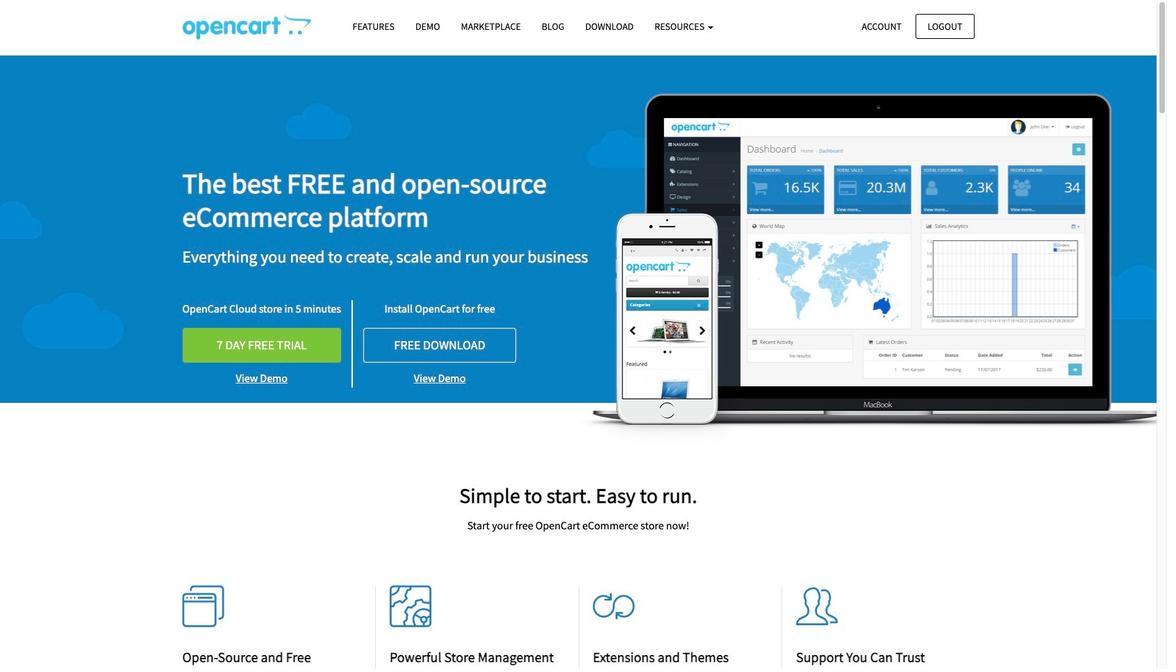 Task type: vqa. For each thing, say whether or not it's contained in the screenshot.
Opencart - Open Source Shopping Cart Solution Image
yes



Task type: describe. For each thing, give the bounding box(es) containing it.
opencart - open source shopping cart solution image
[[182, 15, 311, 40]]



